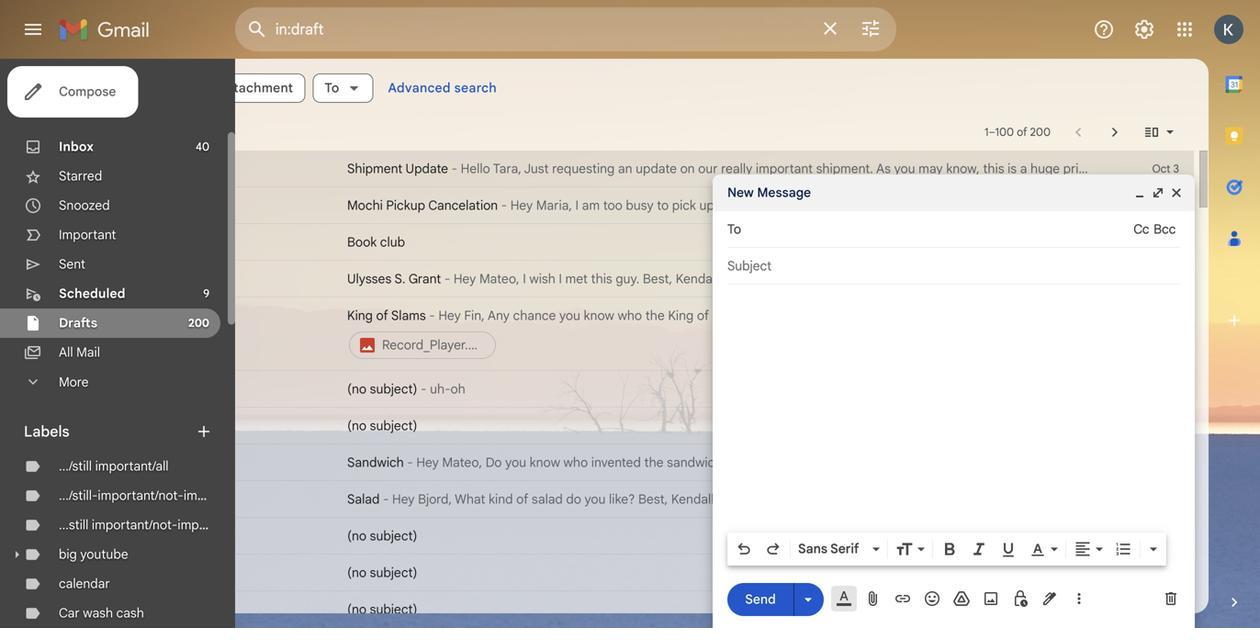 Task type: vqa. For each thing, say whether or not it's contained in the screenshot.
second not important switch from the top
yes



Task type: describe. For each thing, give the bounding box(es) containing it.
11 for book club
[[1171, 236, 1180, 249]]

3 (no subject) link from the top
[[347, 564, 1093, 582]]

mochi
[[347, 198, 383, 214]]

hey left bjord,
[[392, 492, 415, 508]]

draft for sandwich
[[164, 455, 193, 471]]

what
[[455, 492, 486, 508]]

hey up bjord,
[[417, 455, 439, 471]]

shipment.
[[816, 161, 874, 177]]

5 subject) from the top
[[370, 602, 418, 618]]

0 horizontal spatial of
[[376, 308, 388, 324]]

big
[[59, 547, 77, 563]]

2 horizontal spatial of
[[697, 308, 709, 324]]

hey for hey fin, any chance you know who the king of the slams is? let me know, kendall
[[439, 308, 461, 324]]

all mail
[[59, 345, 100, 361]]

search
[[454, 80, 497, 96]]

.../still
[[59, 458, 92, 475]]

meaning
[[1109, 161, 1159, 177]]

has attachment
[[194, 80, 293, 96]]

support image
[[1093, 18, 1115, 40]]

1 vertical spatial know
[[530, 455, 560, 471]]

cannot
[[1173, 161, 1214, 177]]

is
[[1008, 161, 1017, 177]]

- right grant
[[444, 271, 450, 287]]

(no for 4th the (no subject) link
[[347, 602, 367, 618]]

1 vertical spatial who
[[564, 455, 588, 471]]

shipment update - hello tara, just requesting an update on our really important shipment. as you may know, this is a huge priority meaning it cannot be delay
[[347, 161, 1260, 177]]

it
[[1162, 161, 1170, 177]]

Search mail text field
[[276, 20, 808, 39]]

2 (no subject) link from the top
[[347, 527, 1093, 546]]

(no for 4th the (no subject) link from the bottom
[[347, 418, 367, 434]]

important/not- for .../still-
[[98, 488, 184, 504]]

4 (no subject) from the top
[[347, 602, 418, 618]]

the left is?
[[713, 308, 732, 324]]

car wash cash link
[[59, 605, 144, 622]]

1 not important switch from the top
[[136, 307, 154, 325]]

priority
[[1064, 161, 1105, 177]]

just
[[524, 161, 549, 177]]

book club link
[[347, 233, 1093, 252]]

1 horizontal spatial this
[[983, 161, 1005, 177]]

3 subject) from the top
[[370, 528, 418, 544]]

kind
[[489, 492, 513, 508]]

do
[[486, 455, 502, 471]]

1 horizontal spatial who
[[618, 308, 642, 324]]

8 row from the top
[[66, 518, 1194, 555]]

hello
[[461, 161, 490, 177]]

1 jul from the top
[[1152, 530, 1167, 543]]

compose
[[59, 84, 116, 100]]

scheduled link
[[59, 286, 125, 302]]

search mail image
[[241, 13, 274, 46]]

drafts
[[59, 315, 97, 331]]

club
[[380, 234, 405, 250]]

maria,
[[536, 198, 572, 214]]

sent link
[[59, 256, 85, 272]]

1 jul 31 from the top
[[1152, 530, 1180, 543]]

invented
[[591, 455, 641, 471]]

fin,
[[464, 308, 485, 324]]

2 (no subject) row from the top
[[66, 555, 1194, 592]]

hey for hey mateo, i wish i met this guy. best, kendall
[[454, 271, 476, 287]]

mail
[[76, 345, 100, 361]]

grant
[[409, 271, 441, 287]]

busy
[[626, 198, 654, 214]]

sandwich - hey mateo, do you know who invented the sandwich? let me know, kendall
[[347, 455, 855, 471]]

2 king from the left
[[668, 308, 694, 324]]

.../still-
[[59, 488, 98, 504]]

drafts link
[[59, 315, 97, 331]]

jul for first (no subject) row from the bottom
[[1152, 603, 1167, 617]]

the right invented
[[644, 455, 664, 471]]

to
[[325, 80, 339, 96]]

1 horizontal spatial i
[[559, 271, 562, 287]]

- left hello
[[452, 161, 458, 177]]

not important switch inside (no subject) row
[[136, 601, 154, 619]]

up
[[700, 198, 715, 214]]

to
[[657, 198, 669, 214]]

9
[[203, 287, 209, 301]]

starred
[[59, 168, 102, 184]]

all mail link
[[59, 345, 100, 361]]

bjord,
[[418, 492, 452, 508]]

sep 11 for book club
[[1149, 236, 1180, 249]]

2 (no subject) from the top
[[347, 528, 418, 544]]

gmail image
[[59, 11, 159, 48]]

1 vertical spatial best,
[[639, 492, 668, 508]]

3 jul 31 from the top
[[1152, 603, 1180, 617]]

toggle split pane mode image
[[1143, 123, 1161, 141]]

0 horizontal spatial let
[[732, 455, 751, 471]]

2 31 from the top
[[1170, 566, 1180, 580]]

pick
[[672, 198, 696, 214]]

1 draft from the top
[[164, 308, 193, 324]]

aug
[[1147, 272, 1166, 286]]

youtube
[[80, 547, 128, 563]]

2 slams from the left
[[735, 308, 770, 324]]

our
[[698, 161, 718, 177]]

4 subject) from the top
[[370, 565, 418, 581]]

1 king from the left
[[347, 308, 373, 324]]

sandwich?
[[667, 455, 729, 471]]

shipment
[[347, 161, 403, 177]]

0 horizontal spatial me
[[754, 455, 772, 471]]

(no for 2nd the (no subject) link
[[347, 528, 367, 544]]

snoozed link
[[59, 198, 110, 214]]

.../still-important/not-important
[[59, 488, 241, 504]]

1 vertical spatial mateo,
[[442, 455, 482, 471]]

0 horizontal spatial this
[[591, 271, 613, 287]]

row containing mochi pickup cancelation
[[66, 187, 1194, 224]]

book club
[[347, 234, 405, 250]]

chance
[[513, 308, 556, 324]]

wish
[[530, 271, 556, 287]]

cancelation
[[428, 198, 498, 214]]

on
[[680, 161, 695, 177]]

4 not important switch from the top
[[136, 527, 154, 546]]

advanced search button
[[381, 72, 504, 105]]

40
[[196, 140, 209, 154]]

- down tara,
[[501, 198, 507, 214]]

1 vertical spatial know,
[[835, 308, 869, 324]]

1 31 from the top
[[1170, 530, 1180, 543]]

requesting
[[552, 161, 615, 177]]

2 subject) from the top
[[370, 418, 418, 434]]

hey for hey maria, i am too busy to pick up the mochi. sorry again, kendall
[[511, 198, 533, 214]]

too
[[603, 198, 623, 214]]

row containing ulysses s. grant
[[66, 261, 1194, 298]]

important
[[59, 227, 116, 243]]

2 jul 31 from the top
[[1152, 566, 1180, 580]]

attachment
[[221, 80, 293, 96]]

advanced search
[[388, 80, 497, 96]]

pickup
[[386, 198, 425, 214]]

sent
[[59, 256, 85, 272]]

aug 15
[[1147, 272, 1180, 286]]

car
[[59, 605, 80, 622]]

4 (no subject) link from the top
[[347, 601, 1093, 619]]

older image
[[1106, 123, 1125, 141]]

oct
[[1153, 162, 1171, 176]]

0 vertical spatial mateo,
[[480, 271, 520, 287]]

calendar link
[[59, 576, 110, 592]]



Task type: locate. For each thing, give the bounding box(es) containing it.
1 vertical spatial jul
[[1152, 566, 1167, 580]]

you
[[894, 161, 916, 177], [559, 308, 581, 324], [505, 455, 526, 471], [585, 492, 606, 508]]

1 horizontal spatial king
[[668, 308, 694, 324]]

me
[[814, 308, 832, 324], [754, 455, 772, 471]]

draft
[[164, 308, 193, 324], [164, 455, 193, 471], [164, 492, 193, 508], [164, 528, 193, 544]]

the right the up
[[718, 198, 737, 214]]

slams down s.
[[391, 308, 426, 324]]

row containing (no subject)
[[66, 371, 1194, 408]]

met
[[565, 271, 588, 287]]

1 vertical spatial sep
[[1149, 236, 1169, 249]]

3 31 from the top
[[1170, 603, 1180, 617]]

2 11 from the top
[[1171, 236, 1180, 249]]

i left am
[[576, 198, 579, 214]]

i left wish
[[523, 271, 526, 287]]

1 row from the top
[[66, 151, 1260, 187]]

cell inside (no subject) row
[[1128, 417, 1194, 435]]

11 for mochi pickup cancelation
[[1171, 199, 1180, 213]]

0 horizontal spatial king
[[347, 308, 373, 324]]

is?
[[773, 308, 789, 324]]

(no for 2nd the (no subject) link from the bottom of the page
[[347, 565, 367, 581]]

5 row from the top
[[66, 371, 1194, 408]]

main menu image
[[22, 18, 44, 40]]

let inside cell
[[792, 308, 811, 324]]

1 horizontal spatial slams
[[735, 308, 770, 324]]

more button
[[0, 367, 220, 397]]

0 vertical spatial important
[[756, 161, 813, 177]]

hey up fin,
[[454, 271, 476, 287]]

1 horizontal spatial of
[[516, 492, 529, 508]]

ulysses s. grant - hey mateo, i wish i met this guy. best, kendall
[[347, 271, 719, 287]]

2 vertical spatial important
[[178, 517, 235, 533]]

advanced
[[388, 80, 451, 96]]

sep down the oct
[[1149, 199, 1169, 213]]

mochi.
[[741, 198, 780, 214]]

11 down 3
[[1171, 199, 1180, 213]]

not important switch up ...still important/not-important
[[136, 491, 154, 509]]

guy.
[[616, 271, 640, 287]]

sep for book club
[[1149, 236, 1169, 249]]

important/all
[[95, 458, 169, 475]]

1 sep from the top
[[1149, 199, 1169, 213]]

0 vertical spatial best,
[[643, 271, 673, 287]]

i for am
[[576, 198, 579, 214]]

labels
[[24, 423, 69, 441]]

all
[[59, 345, 73, 361]]

(no subject) - uh-oh
[[347, 381, 466, 397]]

0 vertical spatial important/not-
[[98, 488, 184, 504]]

sandwich
[[347, 455, 404, 471]]

2 vertical spatial 31
[[1170, 603, 1180, 617]]

kendall
[[856, 198, 899, 214], [676, 271, 719, 287], [872, 308, 915, 324], [812, 455, 855, 471], [671, 492, 714, 508]]

0 vertical spatial 11
[[1171, 199, 1180, 213]]

-
[[452, 161, 458, 177], [501, 198, 507, 214], [444, 271, 450, 287], [429, 308, 435, 324], [421, 381, 427, 397], [407, 455, 413, 471], [383, 492, 389, 508]]

king down book club link
[[668, 308, 694, 324]]

...still
[[59, 517, 89, 533]]

the down book club 'row'
[[646, 308, 665, 324]]

6 row from the top
[[66, 445, 1194, 481]]

has attachment button
[[182, 73, 305, 103]]

2 horizontal spatial know,
[[946, 161, 980, 177]]

1 vertical spatial important/not-
[[92, 517, 178, 533]]

2 (no from the top
[[347, 418, 367, 434]]

this right 'met'
[[591, 271, 613, 287]]

best, right guy.
[[643, 271, 673, 287]]

row
[[66, 151, 1260, 187], [66, 187, 1194, 224], [66, 261, 1194, 298], [66, 298, 1194, 371], [66, 371, 1194, 408], [66, 445, 1194, 481], [66, 481, 1194, 518], [66, 518, 1194, 555]]

1 vertical spatial jul 31
[[1152, 566, 1180, 580]]

11 inside book club 'row'
[[1171, 236, 1180, 249]]

1 horizontal spatial know
[[584, 308, 615, 324]]

a
[[1020, 161, 1028, 177]]

important/not-
[[98, 488, 184, 504], [92, 517, 178, 533]]

am
[[582, 198, 600, 214]]

2 vertical spatial jul
[[1152, 603, 1167, 617]]

i for wish
[[523, 271, 526, 287]]

know
[[584, 308, 615, 324], [530, 455, 560, 471]]

car wash cash
[[59, 605, 144, 622]]

this left is
[[983, 161, 1005, 177]]

slams left is?
[[735, 308, 770, 324]]

important/not- down .../still-important/not-important link
[[92, 517, 178, 533]]

cell
[[347, 307, 1102, 362], [1128, 380, 1194, 399], [1128, 417, 1194, 435], [1128, 454, 1194, 472]]

an
[[618, 161, 633, 177]]

2 row from the top
[[66, 187, 1194, 224]]

let right sandwich?
[[732, 455, 751, 471]]

important for ...still important/not-important
[[178, 517, 235, 533]]

hey left fin,
[[439, 308, 461, 324]]

let right is?
[[792, 308, 811, 324]]

has
[[194, 80, 217, 96]]

1 (no subject) link from the top
[[347, 417, 1093, 435]]

3 (no from the top
[[347, 528, 367, 544]]

sep up aug
[[1149, 236, 1169, 249]]

0 horizontal spatial know,
[[775, 455, 809, 471]]

cash
[[116, 605, 144, 622]]

tab list
[[1209, 59, 1260, 562]]

really
[[721, 161, 753, 177]]

sep for mochi pickup cancelation
[[1149, 199, 1169, 213]]

3
[[1174, 162, 1180, 176]]

0 vertical spatial sep 11
[[1149, 199, 1180, 213]]

0 vertical spatial jul 31
[[1152, 530, 1180, 543]]

important down .../still-important/not-important link
[[178, 517, 235, 533]]

0 vertical spatial know,
[[946, 161, 980, 177]]

update
[[636, 161, 677, 177]]

3 draft from the top
[[164, 492, 193, 508]]

mateo, up any
[[480, 271, 520, 287]]

not important switch down .../still-important/not-important link
[[136, 527, 154, 546]]

big youtube
[[59, 547, 128, 563]]

1 slams from the left
[[391, 308, 426, 324]]

0 vertical spatial let
[[792, 308, 811, 324]]

me right is?
[[814, 308, 832, 324]]

5 not important switch from the top
[[136, 601, 154, 619]]

labels heading
[[24, 423, 195, 441]]

of down book club link
[[697, 308, 709, 324]]

jul 31
[[1152, 530, 1180, 543], [1152, 566, 1180, 580], [1152, 603, 1180, 617]]

of right kind
[[516, 492, 529, 508]]

main content
[[66, 59, 1260, 628]]

3 row from the top
[[66, 261, 1194, 298]]

inbox link
[[59, 139, 94, 155]]

...still important/not-important
[[59, 517, 235, 533]]

i left 'met'
[[559, 271, 562, 287]]

not important switch up .../still-important/not-important link
[[136, 454, 154, 472]]

1 horizontal spatial me
[[814, 308, 832, 324]]

main content containing has attachment
[[66, 59, 1260, 628]]

this
[[983, 161, 1005, 177], [591, 271, 613, 287]]

1 vertical spatial important
[[184, 488, 241, 504]]

slams
[[391, 308, 426, 324], [735, 308, 770, 324]]

1 vertical spatial 31
[[1170, 566, 1180, 580]]

1 vertical spatial sep 11
[[1149, 236, 1180, 249]]

know down 'met'
[[584, 308, 615, 324]]

not important switch right 'wash'
[[136, 601, 154, 619]]

delay
[[1235, 161, 1260, 177]]

best, right like?
[[639, 492, 668, 508]]

i
[[576, 198, 579, 214], [523, 271, 526, 287], [559, 271, 562, 287]]

0 vertical spatial 31
[[1170, 530, 1180, 543]]

4 row from the top
[[66, 298, 1194, 371]]

2 sep from the top
[[1149, 236, 1169, 249]]

starred link
[[59, 168, 102, 184]]

not important switch
[[136, 307, 154, 325], [136, 454, 154, 472], [136, 491, 154, 509], [136, 527, 154, 546], [136, 601, 154, 619]]

sep 11 for mochi pickup cancelation
[[1149, 199, 1180, 213]]

king down ulysses
[[347, 308, 373, 324]]

important/not- up ...still important/not-important
[[98, 488, 184, 504]]

huge
[[1031, 161, 1060, 177]]

king
[[347, 308, 373, 324], [668, 308, 694, 324]]

do
[[566, 492, 581, 508]]

inbox
[[59, 139, 94, 155]]

of down ulysses
[[376, 308, 388, 324]]

mateo, left do
[[442, 455, 482, 471]]

to button
[[313, 73, 373, 103]]

1 11 from the top
[[1171, 199, 1180, 213]]

book
[[347, 234, 377, 250]]

again,
[[818, 198, 853, 214]]

1 horizontal spatial know,
[[835, 308, 869, 324]]

jul for 2nd (no subject) row from the top of the page
[[1152, 566, 1167, 580]]

s.
[[395, 271, 406, 287]]

15
[[1169, 272, 1180, 286]]

best,
[[643, 271, 673, 287], [639, 492, 668, 508]]

0 horizontal spatial slams
[[391, 308, 426, 324]]

calendar
[[59, 576, 110, 592]]

uh-
[[430, 381, 451, 397]]

1 vertical spatial 11
[[1171, 236, 1180, 249]]

11
[[1171, 199, 1180, 213], [1171, 236, 1180, 249]]

- up record_player.png
[[429, 308, 435, 324]]

cell containing king of slams
[[347, 307, 1102, 362]]

0 horizontal spatial know
[[530, 455, 560, 471]]

3 (no subject) from the top
[[347, 565, 418, 581]]

1 (no subject) row from the top
[[66, 408, 1194, 445]]

1 vertical spatial this
[[591, 271, 613, 287]]

labels navigation
[[0, 59, 241, 628]]

important up sorry
[[756, 161, 813, 177]]

0 vertical spatial me
[[814, 308, 832, 324]]

sep 11 inside book club 'row'
[[1149, 236, 1180, 249]]

2 vertical spatial jul 31
[[1152, 603, 1180, 617]]

who down guy.
[[618, 308, 642, 324]]

snoozed
[[59, 198, 110, 214]]

who up do
[[564, 455, 588, 471]]

2 sep 11 from the top
[[1149, 236, 1180, 249]]

1 sep 11 from the top
[[1149, 199, 1180, 213]]

as
[[877, 161, 891, 177]]

0 vertical spatial know
[[584, 308, 615, 324]]

know,
[[946, 161, 980, 177], [835, 308, 869, 324], [775, 455, 809, 471]]

sep inside book club 'row'
[[1149, 236, 1169, 249]]

2 horizontal spatial i
[[576, 198, 579, 214]]

draft for (no subject)
[[164, 528, 193, 544]]

hey left maria,
[[511, 198, 533, 214]]

4 (no from the top
[[347, 565, 367, 581]]

ulysses
[[347, 271, 392, 287]]

sep 11 up aug 15
[[1149, 236, 1180, 249]]

important up ...still important/not-important
[[184, 488, 241, 504]]

salad
[[347, 492, 380, 508]]

sep 11 down oct 3
[[1149, 199, 1180, 213]]

(no subject) row
[[66, 408, 1194, 445], [66, 555, 1194, 592], [66, 592, 1194, 628]]

draft for salad
[[164, 492, 193, 508]]

advanced search options image
[[853, 10, 889, 47]]

king of slams - hey fin, any chance you know who the king of the slams is? let me know, kendall
[[347, 308, 915, 324]]

3 (no subject) row from the top
[[66, 592, 1194, 628]]

jul
[[1152, 530, 1167, 543], [1152, 566, 1167, 580], [1152, 603, 1167, 617]]

0 vertical spatial sep
[[1149, 199, 1169, 213]]

.../still important/all link
[[59, 458, 169, 475]]

2 not important switch from the top
[[136, 454, 154, 472]]

2 jul from the top
[[1152, 566, 1167, 580]]

important link
[[59, 227, 116, 243]]

oct 3
[[1153, 162, 1180, 176]]

3 jul from the top
[[1152, 603, 1167, 617]]

- left uh-
[[421, 381, 427, 397]]

not important switch left 200
[[136, 307, 154, 325]]

salad
[[532, 492, 563, 508]]

7 row from the top
[[66, 481, 1194, 518]]

4 draft from the top
[[164, 528, 193, 544]]

0 horizontal spatial who
[[564, 455, 588, 471]]

me right sandwich?
[[754, 455, 772, 471]]

row containing shipment update
[[66, 151, 1260, 187]]

1 horizontal spatial let
[[792, 308, 811, 324]]

1 vertical spatial me
[[754, 455, 772, 471]]

sep
[[1149, 199, 1169, 213], [1149, 236, 1169, 249]]

important for .../still-important/not-important
[[184, 488, 241, 504]]

1 vertical spatial let
[[732, 455, 751, 471]]

clear search image
[[812, 10, 849, 47]]

may
[[919, 161, 943, 177]]

2 draft from the top
[[164, 455, 193, 471]]

book club row
[[66, 224, 1194, 261]]

3 not important switch from the top
[[136, 491, 154, 509]]

important/not- for ...still
[[92, 517, 178, 533]]

subject)
[[370, 381, 418, 397], [370, 418, 418, 434], [370, 528, 418, 544], [370, 565, 418, 581], [370, 602, 418, 618]]

big youtube link
[[59, 547, 128, 563]]

update
[[406, 161, 448, 177]]

important
[[756, 161, 813, 177], [184, 488, 241, 504], [178, 517, 235, 533]]

.../still important/all
[[59, 458, 169, 475]]

sorry
[[783, 198, 814, 214]]

0 horizontal spatial i
[[523, 271, 526, 287]]

1 (no subject) from the top
[[347, 418, 418, 434]]

sep inside row
[[1149, 199, 1169, 213]]

- right "sandwich"
[[407, 455, 413, 471]]

1 subject) from the top
[[370, 381, 418, 397]]

0 vertical spatial this
[[983, 161, 1005, 177]]

31
[[1170, 530, 1180, 543], [1170, 566, 1180, 580], [1170, 603, 1180, 617]]

2 vertical spatial know,
[[775, 455, 809, 471]]

200
[[188, 317, 209, 330]]

- right the salad
[[383, 492, 389, 508]]

0 vertical spatial jul
[[1152, 530, 1167, 543]]

11 up 15
[[1171, 236, 1180, 249]]

0 vertical spatial who
[[618, 308, 642, 324]]

the
[[718, 198, 737, 214], [646, 308, 665, 324], [713, 308, 732, 324], [644, 455, 664, 471]]

wash
[[83, 605, 113, 622]]

5 (no from the top
[[347, 602, 367, 618]]

None search field
[[235, 7, 897, 51]]

1 (no from the top
[[347, 381, 367, 397]]

settings image
[[1134, 18, 1156, 40]]

know up salad
[[530, 455, 560, 471]]



